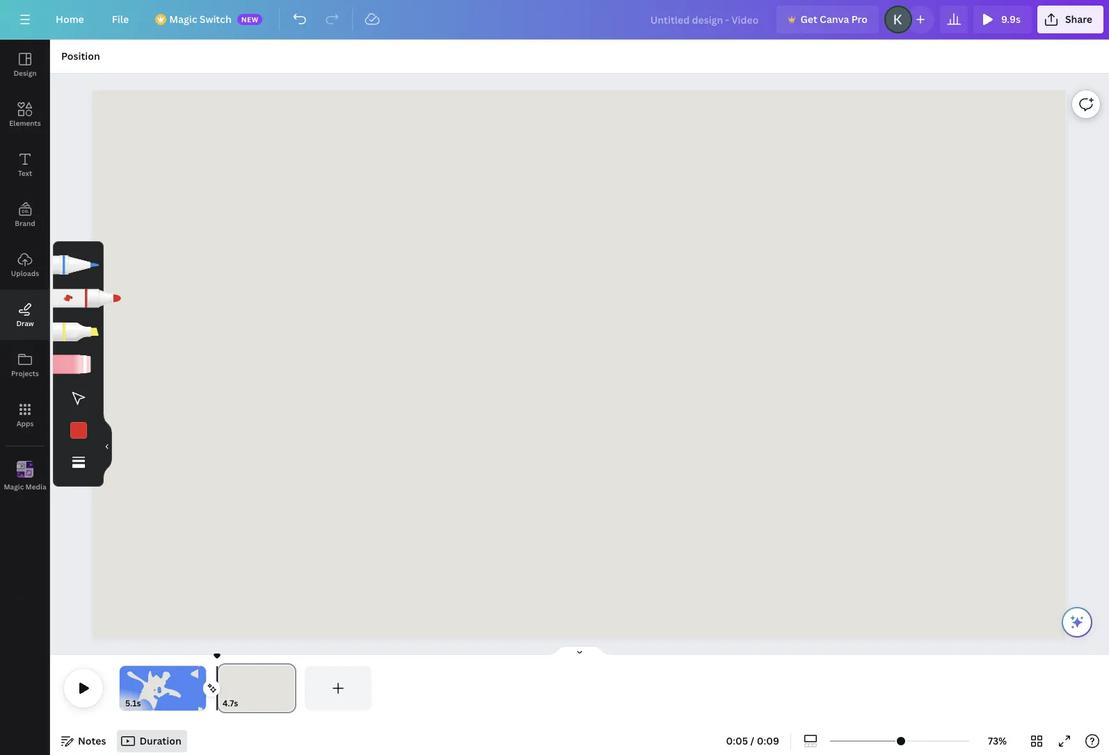 Task type: vqa. For each thing, say whether or not it's contained in the screenshot.
Brand button
yes



Task type: describe. For each thing, give the bounding box(es) containing it.
magic for magic media
[[4, 482, 24, 492]]

canva assistant image
[[1069, 614, 1086, 631]]

73%
[[988, 735, 1007, 748]]

draw button
[[0, 290, 50, 340]]

magic for magic switch
[[169, 13, 197, 26]]

73% button
[[975, 731, 1020, 753]]

file button
[[101, 6, 140, 33]]

canva
[[820, 13, 849, 26]]

projects
[[11, 369, 39, 379]]

share
[[1065, 13, 1092, 26]]

0:09
[[757, 735, 779, 748]]

9.9s button
[[974, 6, 1032, 33]]

design
[[14, 68, 37, 78]]

0:05
[[726, 735, 748, 748]]

trimming, end edge slider for 1st trimming, start edge slider from right
[[284, 667, 296, 711]]

apps button
[[0, 390, 50, 440]]

media
[[25, 482, 46, 492]]

side panel tab list
[[0, 40, 50, 502]]

design button
[[0, 40, 50, 90]]

file
[[112, 13, 129, 26]]

9.9s
[[1001, 13, 1021, 26]]

main menu bar
[[0, 0, 1109, 40]]

hide image
[[103, 413, 112, 480]]

share button
[[1037, 6, 1104, 33]]

2 trimming, start edge slider from the left
[[217, 667, 230, 711]]

magic media button
[[0, 452, 50, 502]]

projects button
[[0, 340, 50, 390]]

trimming, end edge slider for second trimming, start edge slider from the right
[[196, 667, 206, 711]]

4.7s button
[[223, 697, 238, 711]]

duration button
[[117, 731, 187, 753]]

brand
[[15, 218, 35, 228]]

notes button
[[56, 731, 112, 753]]

elements button
[[0, 90, 50, 140]]

get
[[800, 13, 817, 26]]

switch
[[200, 13, 231, 26]]



Task type: locate. For each thing, give the bounding box(es) containing it.
trimming, end edge slider left 4.7s on the bottom left of the page
[[196, 667, 206, 711]]

magic left media
[[4, 482, 24, 492]]

position button
[[56, 45, 106, 67]]

duration
[[139, 735, 181, 748]]

home link
[[45, 6, 95, 33]]

magic inside magic media button
[[4, 482, 24, 492]]

trimming, start edge slider left page title text box
[[217, 667, 230, 711]]

get canva pro button
[[777, 6, 879, 33]]

Page title text field
[[244, 697, 250, 711]]

magic media
[[4, 482, 46, 492]]

1 trimming, start edge slider from the left
[[120, 667, 129, 711]]

0 horizontal spatial trimming, start edge slider
[[120, 667, 129, 711]]

2 trimming, end edge slider from the left
[[284, 667, 296, 711]]

pro
[[851, 13, 868, 26]]

magic left switch
[[169, 13, 197, 26]]

1 horizontal spatial trimming, end edge slider
[[284, 667, 296, 711]]

#e7191f image
[[70, 422, 87, 439]]

/
[[751, 735, 755, 748]]

0:05 / 0:09
[[726, 735, 779, 748]]

uploads
[[11, 269, 39, 278]]

brand button
[[0, 190, 50, 240]]

1 trimming, end edge slider from the left
[[196, 667, 206, 711]]

draw
[[16, 319, 34, 328]]

1 horizontal spatial magic
[[169, 13, 197, 26]]

0 horizontal spatial magic
[[4, 482, 24, 492]]

0 horizontal spatial trimming, end edge slider
[[196, 667, 206, 711]]

trimming, end edge slider
[[196, 667, 206, 711], [284, 667, 296, 711]]

5.1s
[[125, 698, 141, 710]]

magic inside main menu bar
[[169, 13, 197, 26]]

4.7s
[[223, 698, 238, 710]]

1 vertical spatial magic
[[4, 482, 24, 492]]

5.1s button
[[125, 697, 141, 711]]

text
[[18, 168, 32, 178]]

trimming, end edge slider right page title text box
[[284, 667, 296, 711]]

elements
[[9, 118, 41, 128]]

home
[[56, 13, 84, 26]]

trimming, start edge slider
[[120, 667, 129, 711], [217, 667, 230, 711]]

1 horizontal spatial trimming, start edge slider
[[217, 667, 230, 711]]

uploads button
[[0, 240, 50, 290]]

hide pages image
[[546, 646, 613, 657]]

text button
[[0, 140, 50, 190]]

Design title text field
[[639, 6, 771, 33]]

trimming, start edge slider up duration button
[[120, 667, 129, 711]]

apps
[[16, 419, 34, 429]]

0 vertical spatial magic
[[169, 13, 197, 26]]

new
[[241, 15, 259, 24]]

get canva pro
[[800, 13, 868, 26]]

notes
[[78, 735, 106, 748]]

magic switch
[[169, 13, 231, 26]]

position
[[61, 49, 100, 63]]

magic
[[169, 13, 197, 26], [4, 482, 24, 492]]



